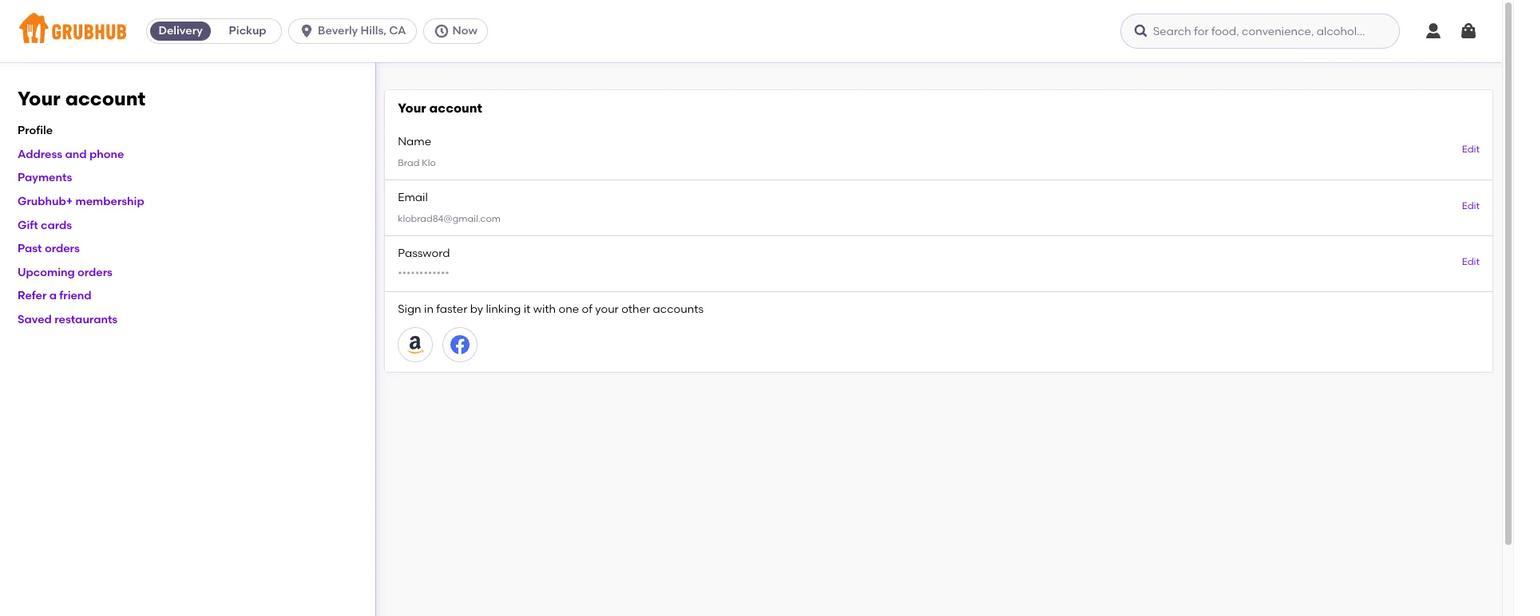Task type: locate. For each thing, give the bounding box(es) containing it.
orders for upcoming orders
[[78, 266, 113, 279]]

0 vertical spatial edit button
[[1462, 143, 1480, 157]]

your
[[595, 303, 619, 316]]

restaurants
[[54, 313, 118, 327]]

edit button for name
[[1462, 143, 1480, 157]]

2 vertical spatial edit button
[[1462, 256, 1480, 269]]

edit for name
[[1462, 144, 1480, 155]]

your inside form
[[398, 101, 426, 116]]

1 horizontal spatial account
[[429, 101, 482, 116]]

membership
[[76, 195, 144, 208]]

svg image inside beverly hills, ca button
[[299, 23, 315, 39]]

hills,
[[361, 24, 387, 38]]

your account up and
[[18, 87, 146, 110]]

1 edit from the top
[[1462, 144, 1480, 155]]

your
[[18, 87, 61, 110], [398, 101, 426, 116]]

edit button for password
[[1462, 256, 1480, 269]]

saved
[[18, 313, 52, 327]]

upcoming orders link
[[18, 266, 113, 279]]

other
[[622, 303, 650, 316]]

edit for password
[[1462, 256, 1480, 267]]

orders up upcoming orders
[[45, 242, 80, 256]]

your account
[[18, 87, 146, 110], [398, 101, 482, 116]]

your account form
[[385, 90, 1493, 373]]

account up name
[[429, 101, 482, 116]]

0 vertical spatial edit
[[1462, 144, 1480, 155]]

email
[[398, 191, 428, 204]]

3 edit from the top
[[1462, 256, 1480, 267]]

gift
[[18, 219, 38, 232]]

3 edit button from the top
[[1462, 256, 1480, 269]]

cards
[[41, 219, 72, 232]]

orders
[[45, 242, 80, 256], [78, 266, 113, 279]]

1 edit button from the top
[[1462, 143, 1480, 157]]

and
[[65, 148, 87, 161]]

2 edit button from the top
[[1462, 199, 1480, 213]]

profile
[[18, 124, 53, 138]]

1 horizontal spatial your account
[[398, 101, 482, 116]]

phone
[[89, 148, 124, 161]]

gift cards
[[18, 219, 72, 232]]

by
[[470, 303, 483, 316]]

beverly hills, ca button
[[288, 18, 423, 44]]

svg image
[[1424, 22, 1443, 41], [1459, 22, 1479, 41], [299, 23, 315, 39], [1133, 23, 1149, 39]]

1 vertical spatial orders
[[78, 266, 113, 279]]

1 vertical spatial edit button
[[1462, 199, 1480, 213]]

grubhub+
[[18, 195, 73, 208]]

your up profile link
[[18, 87, 61, 110]]

edit
[[1462, 144, 1480, 155], [1462, 200, 1480, 211], [1462, 256, 1480, 267]]

login with facebook image
[[451, 336, 470, 355]]

now button
[[423, 18, 494, 44]]

account
[[65, 87, 146, 110], [429, 101, 482, 116]]

2 vertical spatial edit
[[1462, 256, 1480, 267]]

1 horizontal spatial your
[[398, 101, 426, 116]]

2 edit from the top
[[1462, 200, 1480, 211]]

0 vertical spatial orders
[[45, 242, 80, 256]]

now
[[453, 24, 478, 38]]

of
[[582, 303, 593, 316]]

your up name
[[398, 101, 426, 116]]

in
[[424, 303, 434, 316]]

gift cards link
[[18, 219, 72, 232]]

account up the phone on the top left
[[65, 87, 146, 110]]

your account up name
[[398, 101, 482, 116]]

address and phone
[[18, 148, 124, 161]]

grubhub+ membership
[[18, 195, 144, 208]]

orders up 'friend'
[[78, 266, 113, 279]]

main navigation navigation
[[0, 0, 1503, 62]]

past
[[18, 242, 42, 256]]

edit button
[[1462, 143, 1480, 157], [1462, 199, 1480, 213], [1462, 256, 1480, 269]]

password
[[398, 247, 450, 260]]

beverly hills, ca
[[318, 24, 406, 38]]

1 vertical spatial edit
[[1462, 200, 1480, 211]]

delivery button
[[147, 18, 214, 44]]

past orders
[[18, 242, 80, 256]]

one
[[559, 303, 579, 316]]



Task type: describe. For each thing, give the bounding box(es) containing it.
friend
[[59, 289, 92, 303]]

sign in faster by linking it with one of your other accounts
[[398, 303, 704, 316]]

name
[[398, 135, 431, 148]]

refer
[[18, 289, 47, 303]]

************
[[398, 269, 449, 281]]

0 horizontal spatial your account
[[18, 87, 146, 110]]

account inside form
[[429, 101, 482, 116]]

sign
[[398, 303, 421, 316]]

with
[[533, 303, 556, 316]]

linking
[[486, 303, 521, 316]]

grubhub+ membership link
[[18, 195, 144, 208]]

klo
[[422, 157, 436, 168]]

address and phone link
[[18, 148, 124, 161]]

delivery
[[159, 24, 203, 38]]

it
[[524, 303, 531, 316]]

0 horizontal spatial account
[[65, 87, 146, 110]]

faster
[[436, 303, 468, 316]]

edit button for email
[[1462, 199, 1480, 213]]

login with amazon image
[[406, 336, 425, 355]]

upcoming orders
[[18, 266, 113, 279]]

past orders link
[[18, 242, 80, 256]]

saved restaurants
[[18, 313, 118, 327]]

address
[[18, 148, 62, 161]]

payments link
[[18, 171, 72, 185]]

ca
[[389, 24, 406, 38]]

refer a friend
[[18, 289, 92, 303]]

edit for email
[[1462, 200, 1480, 211]]

0 horizontal spatial your
[[18, 87, 61, 110]]

accounts
[[653, 303, 704, 316]]

refer a friend link
[[18, 289, 92, 303]]

Search for food, convenience, alcohol... search field
[[1121, 14, 1400, 49]]

profile link
[[18, 124, 53, 138]]

your account inside form
[[398, 101, 482, 116]]

pickup button
[[214, 18, 281, 44]]

upcoming
[[18, 266, 75, 279]]

beverly
[[318, 24, 358, 38]]

pickup
[[229, 24, 266, 38]]

klobrad84@gmail.com
[[398, 213, 501, 224]]

a
[[49, 289, 57, 303]]

brad klo
[[398, 157, 436, 168]]

svg image
[[433, 23, 449, 39]]

payments
[[18, 171, 72, 185]]

orders for past orders
[[45, 242, 80, 256]]

saved restaurants link
[[18, 313, 118, 327]]

brad
[[398, 157, 420, 168]]



Task type: vqa. For each thing, say whether or not it's contained in the screenshot.
Email at top
yes



